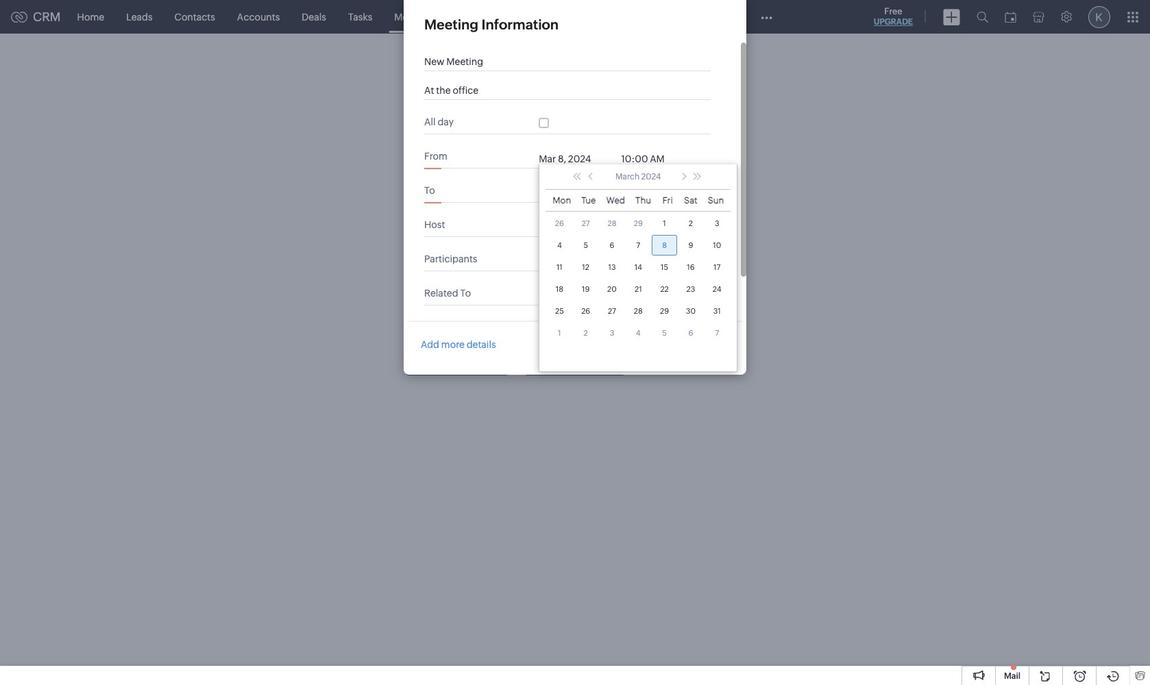 Task type: locate. For each thing, give the bounding box(es) containing it.
fri
[[663, 195, 673, 206]]

all
[[424, 117, 436, 128]]

meetings down the and
[[571, 359, 613, 370]]

0 vertical spatial to
[[424, 185, 435, 196]]

meeting information
[[424, 16, 559, 32]]

mmm d, yyyy text field for to
[[539, 188, 615, 199]]

1 horizontal spatial 6
[[689, 329, 694, 337]]

hh:mm a text field
[[621, 154, 676, 165]]

0 vertical spatial 4
[[557, 241, 562, 250]]

3
[[715, 219, 720, 228], [610, 329, 615, 337]]

meetings
[[395, 11, 436, 22], [571, 359, 613, 370]]

set
[[518, 333, 532, 344]]

6 right the
[[689, 329, 694, 337]]

2
[[689, 219, 693, 228], [584, 329, 588, 337]]

1 horizontal spatial 4
[[636, 329, 641, 337]]

3 down meetings?
[[610, 329, 615, 337]]

0 vertical spatial 7
[[637, 241, 641, 250]]

to up host
[[424, 185, 435, 196]]

1 down the customer
[[558, 329, 561, 337]]

contacts link
[[164, 0, 226, 33]]

0 vertical spatial 27
[[582, 219, 590, 228]]

17
[[714, 263, 721, 271]]

0 horizontal spatial 3
[[610, 329, 615, 337]]

1 horizontal spatial 28
[[634, 307, 643, 315]]

1 horizontal spatial 5
[[663, 329, 667, 337]]

1 horizontal spatial to
[[460, 288, 471, 299]]

how do you track customer meetings? you can create meetings, set reminders and add invitees to the meetings
[[405, 310, 725, 344]]

1 vertical spatial 26
[[582, 307, 591, 315]]

add left '14'
[[605, 256, 622, 267]]

4 down kendall
[[557, 241, 562, 250]]

29 down 22
[[660, 307, 669, 315]]

1 mmm d, yyyy text field from the top
[[539, 154, 615, 165]]

0 horizontal spatial 1
[[558, 329, 561, 337]]

30
[[686, 307, 696, 315]]

meeting
[[424, 16, 479, 32]]

related to
[[424, 288, 471, 299]]

hh:mm a text field
[[621, 188, 676, 199]]

6 up add link
[[610, 241, 615, 250]]

Title text field
[[424, 56, 699, 67]]

28 down wed
[[608, 219, 617, 228]]

sat
[[684, 195, 698, 206]]

6
[[610, 241, 615, 250], [689, 329, 694, 337]]

20
[[608, 285, 617, 293]]

meetings left calls link
[[395, 11, 436, 22]]

0 vertical spatial add
[[605, 256, 622, 267]]

26 down mon
[[555, 219, 564, 228]]

0 horizontal spatial 26
[[555, 219, 564, 228]]

7 up '14'
[[637, 241, 641, 250]]

add for add more details
[[421, 339, 440, 350]]

4 left to
[[636, 329, 641, 337]]

3 up 10
[[715, 219, 720, 228]]

0 horizontal spatial 6
[[610, 241, 615, 250]]

0 horizontal spatial 29
[[634, 219, 643, 228]]

to
[[424, 185, 435, 196], [460, 288, 471, 299]]

19
[[582, 285, 590, 293]]

1 vertical spatial to
[[460, 288, 471, 299]]

you
[[405, 333, 421, 344]]

28
[[608, 219, 617, 228], [634, 307, 643, 315]]

1 horizontal spatial 29
[[660, 307, 669, 315]]

calls
[[458, 11, 480, 22]]

1 vertical spatial meetings
[[571, 359, 613, 370]]

0 vertical spatial 28
[[608, 219, 617, 228]]

0 vertical spatial meetings
[[395, 11, 436, 22]]

mmm d, yyyy text field
[[539, 154, 615, 165], [539, 188, 615, 199]]

1 up 8
[[663, 219, 666, 228]]

0 horizontal spatial to
[[424, 185, 435, 196]]

1 horizontal spatial 27
[[608, 307, 616, 315]]

logo image
[[11, 11, 27, 22]]

22
[[661, 285, 669, 293]]

5
[[584, 241, 588, 250], [663, 329, 667, 337]]

1 horizontal spatial 3
[[715, 219, 720, 228]]

0 vertical spatial 2
[[689, 219, 693, 228]]

1 vertical spatial add
[[421, 339, 440, 350]]

7
[[637, 241, 641, 250], [715, 329, 719, 337]]

more
[[441, 339, 465, 350]]

and
[[581, 333, 598, 344]]

meetings inside meetings link
[[395, 11, 436, 22]]

1 vertical spatial 3
[[610, 329, 615, 337]]

5 right the invitees in the right of the page
[[663, 329, 667, 337]]

1 horizontal spatial 7
[[715, 329, 719, 337]]

0 vertical spatial mmm d, yyyy text field
[[539, 154, 615, 165]]

add left 'more'
[[421, 339, 440, 350]]

7 down 31
[[715, 329, 719, 337]]

1 vertical spatial 28
[[634, 307, 643, 315]]

29 down thu on the top right of page
[[634, 219, 643, 228]]

1
[[663, 219, 666, 228], [558, 329, 561, 337]]

meetings inside import meetings button
[[571, 359, 613, 370]]

28 down 21
[[634, 307, 643, 315]]

1 vertical spatial 2
[[584, 329, 588, 337]]

27 down the 20
[[608, 307, 616, 315]]

0 vertical spatial 29
[[634, 219, 643, 228]]

1 vertical spatial mmm d, yyyy text field
[[539, 188, 615, 199]]

1 horizontal spatial 2
[[689, 219, 693, 228]]

0 vertical spatial 3
[[715, 219, 720, 228]]

free
[[885, 6, 903, 16]]

2 left add
[[584, 329, 588, 337]]

0 horizontal spatial meetings
[[395, 11, 436, 22]]

1 vertical spatial 6
[[689, 329, 694, 337]]

16
[[687, 263, 695, 271]]

tasks
[[348, 11, 373, 22]]

details
[[467, 339, 496, 350]]

0 horizontal spatial 7
[[637, 241, 641, 250]]

home
[[77, 11, 104, 22]]

1 vertical spatial 1
[[558, 329, 561, 337]]

0 vertical spatial 26
[[555, 219, 564, 228]]

add link
[[594, 256, 622, 267]]

2 mmm d, yyyy text field from the top
[[539, 188, 615, 199]]

0 horizontal spatial 5
[[584, 241, 588, 250]]

0 horizontal spatial 28
[[608, 219, 617, 228]]

to right related
[[460, 288, 471, 299]]

1 vertical spatial 29
[[660, 307, 669, 315]]

crm
[[33, 10, 61, 24]]

29
[[634, 219, 643, 228], [660, 307, 669, 315]]

kendall parks
[[539, 222, 598, 233]]

4
[[557, 241, 562, 250], [636, 329, 641, 337]]

mmm d, yyyy text field up kendall parks
[[539, 188, 615, 199]]

26
[[555, 219, 564, 228], [582, 307, 591, 315]]

1 horizontal spatial add
[[605, 256, 622, 267]]

kendall
[[539, 222, 572, 233]]

2 up 9
[[689, 219, 693, 228]]

27 down tue
[[582, 219, 590, 228]]

1 horizontal spatial 1
[[663, 219, 666, 228]]

tue
[[582, 195, 596, 206]]

mmm d, yyyy text field up tue
[[539, 154, 615, 165]]

1 vertical spatial 7
[[715, 329, 719, 337]]

26 down 19
[[582, 307, 591, 315]]

0 horizontal spatial add
[[421, 339, 440, 350]]

1 horizontal spatial meetings
[[571, 359, 613, 370]]

reports link
[[491, 0, 547, 33]]

5 down parks
[[584, 241, 588, 250]]

None button
[[613, 336, 673, 358], [681, 336, 730, 358], [613, 336, 673, 358], [681, 336, 730, 358]]

0 vertical spatial 6
[[610, 241, 615, 250]]

23
[[687, 285, 696, 293]]

meetings?
[[587, 310, 656, 326]]

1 vertical spatial 5
[[663, 329, 667, 337]]



Task type: vqa. For each thing, say whether or not it's contained in the screenshot.


Task type: describe. For each thing, give the bounding box(es) containing it.
Location text field
[[424, 85, 699, 96]]

add more details link
[[421, 339, 496, 350]]

day
[[438, 117, 454, 128]]

parks
[[574, 222, 598, 233]]

13
[[609, 263, 616, 271]]

import meetings
[[538, 359, 613, 370]]

0 horizontal spatial 4
[[557, 241, 562, 250]]

12
[[582, 263, 590, 271]]

meetings link
[[384, 0, 447, 33]]

reports
[[501, 11, 536, 22]]

mmm d, yyyy text field for from
[[539, 154, 615, 165]]

0 vertical spatial 1
[[663, 219, 666, 228]]

crm link
[[11, 10, 61, 24]]

you
[[459, 310, 483, 326]]

to
[[655, 333, 664, 344]]

thu
[[636, 195, 652, 206]]

add more details
[[421, 339, 496, 350]]

upgrade
[[874, 17, 913, 27]]

deals link
[[291, 0, 337, 33]]

25
[[555, 307, 564, 315]]

meetings,
[[472, 333, 516, 344]]

host
[[424, 219, 445, 230]]

related
[[424, 288, 458, 299]]

wed
[[606, 195, 625, 206]]

calls link
[[447, 0, 491, 33]]

mon
[[553, 195, 571, 206]]

1 horizontal spatial 26
[[582, 307, 591, 315]]

31
[[714, 307, 721, 315]]

15
[[661, 263, 669, 271]]

1 vertical spatial 27
[[608, 307, 616, 315]]

2024
[[642, 172, 661, 182]]

meetings
[[683, 333, 725, 344]]

information
[[482, 16, 559, 32]]

none
[[539, 256, 563, 267]]

can
[[423, 333, 440, 344]]

14
[[635, 263, 642, 271]]

invitees
[[619, 333, 653, 344]]

8
[[663, 241, 667, 250]]

customer
[[522, 310, 584, 326]]

march 2024
[[616, 172, 661, 182]]

the
[[666, 333, 681, 344]]

accounts
[[237, 11, 280, 22]]

march
[[616, 172, 640, 182]]

24
[[713, 285, 722, 293]]

participants
[[424, 254, 478, 265]]

0 vertical spatial 5
[[584, 241, 588, 250]]

11
[[557, 263, 563, 271]]

accounts link
[[226, 0, 291, 33]]

leads link
[[115, 0, 164, 33]]

1 vertical spatial 4
[[636, 329, 641, 337]]

import meetings button
[[524, 354, 626, 376]]

deals
[[302, 11, 326, 22]]

reminders
[[533, 333, 579, 344]]

add
[[600, 333, 617, 344]]

0 horizontal spatial 2
[[584, 329, 588, 337]]

21
[[635, 285, 642, 293]]

add for add link
[[605, 256, 622, 267]]

free upgrade
[[874, 6, 913, 27]]

9
[[689, 241, 694, 250]]

contacts
[[175, 11, 215, 22]]

18
[[556, 285, 564, 293]]

how
[[405, 310, 435, 326]]

all day
[[424, 117, 454, 128]]

leads
[[126, 11, 153, 22]]

do
[[438, 310, 456, 326]]

sun
[[708, 195, 724, 206]]

from
[[424, 151, 448, 162]]

create
[[442, 333, 470, 344]]

track
[[486, 310, 519, 326]]

10
[[713, 241, 722, 250]]

import
[[538, 359, 569, 370]]

home link
[[66, 0, 115, 33]]

0 horizontal spatial 27
[[582, 219, 590, 228]]

tasks link
[[337, 0, 384, 33]]

mail
[[1005, 672, 1021, 682]]



